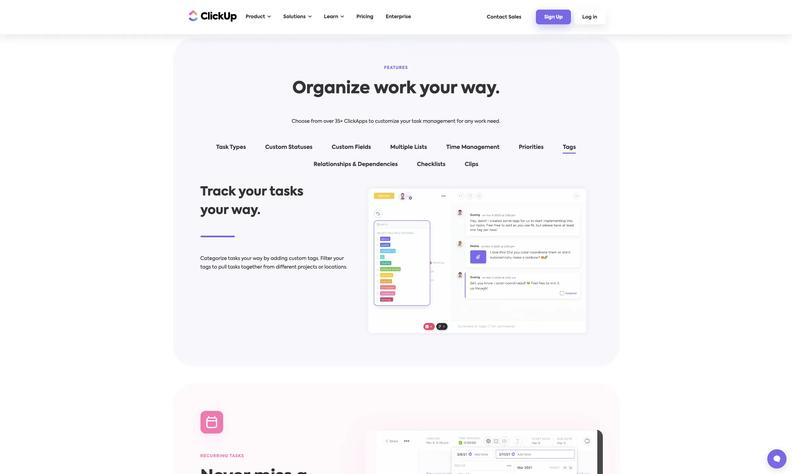 Task type: describe. For each thing, give the bounding box(es) containing it.
relationships & dependencies
[[314, 162, 398, 168]]

1 vertical spatial tasks
[[228, 257, 240, 261]]

clips button
[[458, 160, 486, 172]]

custom fields
[[332, 145, 371, 150]]

contact sales button
[[484, 11, 525, 23]]

2 vertical spatial tasks
[[228, 265, 240, 270]]

sign
[[545, 15, 555, 20]]

organize work your way.
[[293, 81, 500, 97]]

track
[[201, 186, 236, 199]]

multiple lists
[[391, 145, 428, 150]]

task
[[412, 119, 422, 124]]

recurring tasks
[[201, 455, 244, 459]]

solutions
[[284, 14, 306, 19]]

custom statuses
[[265, 145, 313, 150]]

priorities button
[[512, 143, 551, 155]]

enterprise link
[[383, 10, 415, 24]]

sales
[[509, 15, 522, 19]]

track your tasks your way.
[[201, 186, 304, 217]]

0 vertical spatial from
[[311, 119, 323, 124]]

projects
[[298, 265, 317, 270]]

learn
[[324, 14, 339, 19]]

recurring
[[201, 455, 229, 459]]

features
[[385, 66, 408, 70]]

log in
[[583, 15, 598, 20]]

tasks
[[230, 455, 244, 459]]

tags button
[[557, 143, 583, 155]]

tags image
[[363, 183, 592, 339]]

tags
[[201, 265, 211, 270]]

custom for custom statuses
[[265, 145, 287, 150]]

clips
[[465, 162, 479, 168]]

sign up button
[[537, 10, 572, 24]]

to inside categorize tasks your way by adding custom tags. filter your tags to pull tasks together from different projects or locations.
[[212, 265, 217, 270]]

over
[[324, 119, 334, 124]]

enterprise
[[386, 14, 411, 19]]

organize
[[293, 81, 370, 97]]

product button
[[242, 10, 275, 24]]

35+
[[335, 119, 343, 124]]

task types button
[[210, 143, 253, 155]]

together
[[241, 265, 262, 270]]

any
[[465, 119, 474, 124]]

adding
[[271, 257, 288, 261]]

sign up
[[545, 15, 563, 20]]

clickup image
[[187, 9, 237, 22]]

multiple lists button
[[384, 143, 434, 155]]

product
[[246, 14, 265, 19]]

up
[[557, 15, 563, 20]]

tags.
[[308, 257, 320, 261]]

pricing
[[357, 14, 374, 19]]

fields
[[355, 145, 371, 150]]

types
[[230, 145, 246, 150]]



Task type: locate. For each thing, give the bounding box(es) containing it.
time management button
[[440, 143, 507, 155]]

time management
[[447, 145, 500, 150]]

in
[[593, 15, 598, 20]]

0 horizontal spatial work
[[374, 81, 416, 97]]

way. inside track your tasks your way.
[[232, 205, 261, 217]]

tasks inside track your tasks your way.
[[270, 186, 304, 199]]

by
[[264, 257, 270, 261]]

need.
[[488, 119, 501, 124]]

from inside categorize tasks your way by adding custom tags. filter your tags to pull tasks together from different projects or locations.
[[263, 265, 275, 270]]

your
[[420, 81, 457, 97], [401, 119, 411, 124], [239, 186, 267, 199], [201, 205, 229, 217], [241, 257, 252, 261], [334, 257, 344, 261]]

custom up relationships
[[332, 145, 354, 150]]

dependencies
[[358, 162, 398, 168]]

multiple
[[391, 145, 413, 150]]

work
[[374, 81, 416, 97], [475, 119, 487, 124]]

2 custom from the left
[[332, 145, 354, 150]]

custom
[[265, 145, 287, 150], [332, 145, 354, 150]]

clickapps
[[344, 119, 368, 124]]

contact
[[487, 15, 508, 19]]

1 horizontal spatial custom
[[332, 145, 354, 150]]

1 horizontal spatial work
[[475, 119, 487, 124]]

custom for custom fields
[[332, 145, 354, 150]]

1 vertical spatial from
[[263, 265, 275, 270]]

1 horizontal spatial way.
[[461, 81, 500, 97]]

task
[[216, 145, 229, 150]]

categorize tasks your way by adding custom tags. filter your tags to pull tasks together from different projects or locations.
[[201, 257, 348, 270]]

relationships & dependencies button
[[307, 160, 405, 172]]

1 vertical spatial to
[[212, 265, 217, 270]]

locations.
[[325, 265, 348, 270]]

1 custom from the left
[[265, 145, 287, 150]]

management
[[462, 145, 500, 150]]

checklists button
[[411, 160, 453, 172]]

&
[[353, 162, 357, 168]]

1 vertical spatial way.
[[232, 205, 261, 217]]

management
[[423, 119, 456, 124]]

tasks
[[270, 186, 304, 199], [228, 257, 240, 261], [228, 265, 240, 270]]

0 vertical spatial way.
[[461, 81, 500, 97]]

0 horizontal spatial way.
[[232, 205, 261, 217]]

pull
[[219, 265, 227, 270]]

from left over
[[311, 119, 323, 124]]

contact sales
[[487, 15, 522, 19]]

choose
[[292, 119, 310, 124]]

tab list
[[194, 143, 599, 172]]

work down the features
[[374, 81, 416, 97]]

1 vertical spatial work
[[475, 119, 487, 124]]

choose from over 35+ clickapps to customize your task management for any work need.
[[292, 119, 501, 124]]

tab list containing task types
[[194, 143, 599, 172]]

pricing link
[[353, 10, 377, 24]]

task types
[[216, 145, 246, 150]]

custom
[[289, 257, 307, 261]]

solutions button
[[280, 10, 315, 24]]

1 horizontal spatial from
[[311, 119, 323, 124]]

to left the pull
[[212, 265, 217, 270]]

time
[[447, 145, 461, 150]]

from
[[311, 119, 323, 124], [263, 265, 275, 270]]

custom left statuses
[[265, 145, 287, 150]]

statuses
[[289, 145, 313, 150]]

0 horizontal spatial custom
[[265, 145, 287, 150]]

different
[[276, 265, 297, 270]]

0 vertical spatial work
[[374, 81, 416, 97]]

from down by
[[263, 265, 275, 270]]

0 vertical spatial to
[[369, 119, 374, 124]]

or
[[319, 265, 324, 270]]

to
[[369, 119, 374, 124], [212, 265, 217, 270]]

work right any
[[475, 119, 487, 124]]

tags
[[563, 145, 576, 150]]

log
[[583, 15, 592, 20]]

learn button
[[321, 10, 348, 24]]

customize
[[375, 119, 400, 124]]

for
[[457, 119, 464, 124]]

1 horizontal spatial to
[[369, 119, 374, 124]]

way
[[253, 257, 263, 261]]

custom fields button
[[325, 143, 378, 155]]

0 horizontal spatial to
[[212, 265, 217, 270]]

way.
[[461, 81, 500, 97], [232, 205, 261, 217]]

log in link
[[575, 10, 606, 24]]

custom statuses button
[[259, 143, 320, 155]]

0 vertical spatial tasks
[[270, 186, 304, 199]]

checklists
[[417, 162, 446, 168]]

to right clickapps
[[369, 119, 374, 124]]

priorities
[[519, 145, 544, 150]]

categorize
[[201, 257, 227, 261]]

0 horizontal spatial from
[[263, 265, 275, 270]]

filter
[[321, 257, 333, 261]]

relationships
[[314, 162, 352, 168]]

lists
[[415, 145, 428, 150]]



Task type: vqa. For each thing, say whether or not it's contained in the screenshot.
your
yes



